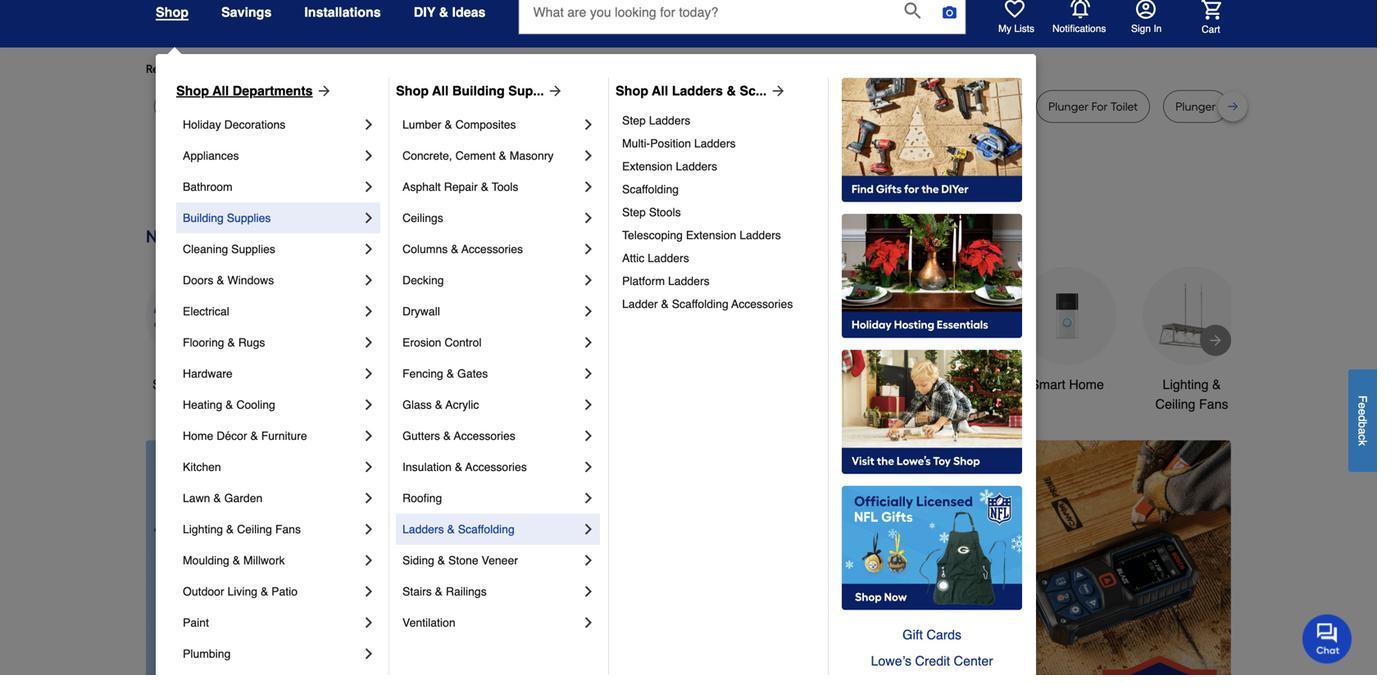 Task type: vqa. For each thing, say whether or not it's contained in the screenshot.
Storage
no



Task type: describe. For each thing, give the bounding box(es) containing it.
for for recommended searches for you
[[278, 62, 293, 76]]

decorations for holiday
[[224, 118, 286, 131]]

tools inside the outdoor tools & equipment
[[823, 377, 853, 392]]

ladders up platform ladders
[[648, 252, 690, 265]]

more
[[328, 62, 354, 76]]

0 horizontal spatial home
[[183, 430, 214, 443]]

columns
[[403, 243, 448, 256]]

f
[[1357, 396, 1370, 403]]

chevron right image for insulation & accessories
[[581, 459, 597, 476]]

doors & windows
[[183, 274, 274, 287]]

repair
[[444, 180, 478, 194]]

chevron right image for kitchen
[[361, 459, 377, 476]]

chevron right image for ventilation
[[581, 615, 597, 632]]

1 snake from the left
[[366, 100, 398, 114]]

drywall
[[403, 305, 440, 318]]

home décor & furniture link
[[183, 421, 361, 452]]

shop for shop all deals
[[153, 377, 183, 392]]

ladders up 'ladder & scaffolding accessories' at the top
[[668, 275, 710, 288]]

position
[[651, 137, 691, 150]]

my lists
[[999, 23, 1035, 34]]

insulation & accessories link
[[403, 452, 581, 483]]

& inside "link"
[[727, 83, 736, 98]]

plumbing snake for toilet
[[712, 100, 846, 114]]

lumber & composites link
[[403, 109, 581, 140]]

visit the lowe's toy shop. image
[[842, 350, 1023, 475]]

moulding & millwork link
[[183, 545, 361, 577]]

chevron right image for ladders & scaffolding
[[581, 522, 597, 538]]

plumbing link
[[183, 639, 361, 670]]

siding & stone veneer link
[[403, 545, 581, 577]]

3 toilet from the left
[[1111, 100, 1138, 114]]

chevron right image for ceilings
[[581, 210, 597, 226]]

multi-position ladders
[[622, 137, 736, 150]]

outdoor living & patio link
[[183, 577, 361, 608]]

multi-
[[622, 137, 651, 150]]

for for more suggestions for you
[[424, 62, 438, 76]]

all for deals
[[186, 377, 201, 392]]

lowe's credit center link
[[842, 649, 1023, 675]]

diy & ideas button
[[414, 0, 486, 27]]

shop all deals button
[[146, 267, 244, 395]]

1 vertical spatial lighting
[[183, 523, 223, 536]]

decorations for christmas
[[534, 397, 604, 412]]

doors & windows link
[[183, 265, 361, 296]]

attic ladders link
[[622, 247, 817, 270]]

building supplies link
[[183, 203, 361, 234]]

chevron right image for erosion control
[[581, 335, 597, 351]]

shop for shop all departments
[[176, 83, 209, 98]]

chevron right image for building supplies
[[361, 210, 377, 226]]

step for step ladders
[[622, 114, 646, 127]]

chevron right image for appliances
[[361, 148, 377, 164]]

k
[[1357, 440, 1370, 446]]

paint link
[[183, 608, 361, 639]]

chevron right image for hardware
[[361, 366, 377, 382]]

lowe's
[[871, 654, 912, 669]]

lowe's wishes you and your family a happy hanukkah. image
[[146, 166, 1232, 207]]

d
[[1357, 416, 1370, 422]]

extension ladders
[[622, 160, 718, 173]]

diy & ideas
[[414, 5, 486, 20]]

christmas
[[540, 377, 599, 392]]

accessories for gutters & accessories
[[454, 430, 516, 443]]

c
[[1357, 435, 1370, 440]]

drain snake
[[883, 100, 946, 114]]

1 toilet from the left
[[818, 100, 846, 114]]

insulation
[[403, 461, 452, 474]]

roofing
[[403, 492, 442, 505]]

christmas decorations
[[534, 377, 604, 412]]

chat invite button image
[[1303, 614, 1353, 664]]

2 plumbing from the left
[[712, 100, 762, 114]]

step ladders link
[[622, 109, 817, 132]]

shop for shop
[[156, 5, 189, 20]]

search image
[[905, 2, 921, 19]]

lawn
[[183, 492, 210, 505]]

stone
[[449, 554, 479, 568]]

telescoping extension ladders link
[[622, 224, 817, 247]]

gutters & accessories
[[403, 430, 516, 443]]

recommended searches for you heading
[[146, 61, 1232, 77]]

chevron right image for lighting & ceiling fans
[[361, 522, 377, 538]]

garden
[[224, 492, 263, 505]]

cleaning
[[183, 243, 228, 256]]

1 vertical spatial ceiling
[[237, 523, 272, 536]]

cards
[[927, 628, 962, 643]]

plunger for plunger for toilet
[[1049, 100, 1089, 114]]

chevron right image for bathroom
[[361, 179, 377, 195]]

0 horizontal spatial tools
[[429, 377, 460, 392]]

control
[[445, 336, 482, 349]]

fans inside the lighting & ceiling fans button
[[1200, 397, 1229, 412]]

cart button
[[1179, 0, 1222, 36]]

electrical
[[183, 305, 229, 318]]

paint
[[183, 617, 209, 630]]

supplies for building supplies
[[227, 212, 271, 225]]

arrow right image for shop all building sup...
[[544, 83, 564, 99]]

windows
[[228, 274, 274, 287]]

bathroom link
[[183, 171, 361, 203]]

appliances link
[[183, 140, 361, 171]]

ladders & scaffolding
[[403, 523, 515, 536]]

arrow right image inside shop all ladders & sc... "link"
[[767, 83, 787, 99]]

rugs
[[238, 336, 265, 349]]

building inside building supplies link
[[183, 212, 224, 225]]

2 e from the top
[[1357, 409, 1370, 416]]

extension ladders link
[[622, 155, 817, 178]]

credit
[[916, 654, 951, 669]]

chevron right image for cleaning supplies
[[361, 241, 377, 258]]

advertisement region
[[437, 441, 1232, 676]]

insulation & accessories
[[403, 461, 527, 474]]

christmas decorations button
[[520, 267, 618, 415]]

concrete,
[[403, 149, 452, 162]]

chevron right image for glass & acrylic
[[581, 397, 597, 413]]

fencing & gates
[[403, 367, 488, 381]]

ladders inside "link"
[[672, 83, 723, 98]]

columns & accessories link
[[403, 234, 581, 265]]

chevron right image for moulding & millwork
[[361, 553, 377, 569]]

chevron right image for columns & accessories
[[581, 241, 597, 258]]

attic
[[622, 252, 645, 265]]

f e e d b a c k
[[1357, 396, 1370, 446]]

diy
[[414, 5, 436, 20]]

sc...
[[740, 83, 767, 98]]

fans inside the lighting & ceiling fans link
[[275, 523, 301, 536]]

lowe's home improvement cart image
[[1202, 0, 1222, 19]]

chevron right image for gutters & accessories
[[581, 428, 597, 445]]

shop all building sup... link
[[396, 81, 564, 101]]

decking link
[[403, 265, 581, 296]]

outdoor tools & equipment
[[772, 377, 865, 412]]

chevron right image for asphalt repair & tools
[[581, 179, 597, 195]]

chevron right image for holiday decorations
[[361, 116, 377, 133]]

kitchen link
[[183, 452, 361, 483]]

& inside 'link'
[[447, 523, 455, 536]]

furniture
[[261, 430, 307, 443]]

flooring & rugs
[[183, 336, 265, 349]]

erosion
[[403, 336, 442, 349]]

chevron right image for outdoor living & patio
[[361, 584, 377, 600]]

1 plumbing from the left
[[420, 100, 470, 114]]

snake for drain snake
[[914, 100, 946, 114]]

Search Query text field
[[520, 0, 892, 34]]

accessories down platform ladders link
[[732, 298, 793, 311]]



Task type: locate. For each thing, give the bounding box(es) containing it.
building up composites
[[453, 83, 505, 98]]

chevron right image
[[361, 116, 377, 133], [361, 148, 377, 164], [581, 148, 597, 164], [361, 210, 377, 226], [361, 241, 377, 258], [581, 303, 597, 320], [581, 335, 597, 351], [361, 366, 377, 382], [581, 366, 597, 382], [361, 397, 377, 413], [361, 428, 377, 445], [361, 459, 377, 476], [581, 459, 597, 476], [581, 522, 597, 538], [581, 584, 597, 600], [361, 615, 377, 632]]

lighting
[[1163, 377, 1209, 392], [183, 523, 223, 536]]

you for recommended searches for you
[[295, 62, 314, 76]]

chevron right image for stairs & railings
[[581, 584, 597, 600]]

decorations down shop all departments 'link' on the left
[[224, 118, 286, 131]]

ventilation
[[403, 617, 456, 630]]

all for ladders
[[652, 83, 669, 98]]

siding
[[403, 554, 435, 568]]

outdoor up equipment
[[772, 377, 819, 392]]

shop these last-minute gifts. $99 or less. quantities are limited and won't last. image
[[146, 441, 411, 676]]

accessories for insulation & accessories
[[466, 461, 527, 474]]

1 shop from the left
[[176, 83, 209, 98]]

1 vertical spatial supplies
[[231, 243, 275, 256]]

1 horizontal spatial lighting
[[1163, 377, 1209, 392]]

shop inside 'link'
[[176, 83, 209, 98]]

glass & acrylic link
[[403, 390, 581, 421]]

for inside more suggestions for you link
[[424, 62, 438, 76]]

scaffolding up siding & stone veneer link
[[458, 523, 515, 536]]

f e e d b a c k button
[[1349, 370, 1378, 472]]

0 vertical spatial scaffolding
[[622, 183, 679, 196]]

you up 'shop all building sup...'
[[441, 62, 460, 76]]

1 vertical spatial fans
[[275, 523, 301, 536]]

1 horizontal spatial outdoor
[[772, 377, 819, 392]]

you left more
[[295, 62, 314, 76]]

0 vertical spatial lighting & ceiling fans
[[1156, 377, 1229, 412]]

bathroom inside bathroom link
[[183, 180, 233, 194]]

snake
[[366, 100, 398, 114], [764, 100, 797, 114], [914, 100, 946, 114]]

plumbing
[[183, 648, 231, 661]]

0 horizontal spatial ceiling
[[237, 523, 272, 536]]

scaffolding inside 'link'
[[458, 523, 515, 536]]

hardware link
[[183, 358, 361, 390]]

snake for plumbing
[[366, 100, 470, 114]]

ladders & scaffolding link
[[403, 514, 581, 545]]

1 vertical spatial outdoor
[[183, 586, 224, 599]]

in
[[1154, 23, 1162, 34]]

extension up attic ladders link
[[686, 229, 737, 242]]

0 horizontal spatial decorations
[[224, 118, 286, 131]]

2 horizontal spatial arrow right image
[[1202, 584, 1218, 601]]

chevron right image for siding & stone veneer
[[581, 553, 597, 569]]

chevron right image for flooring & rugs
[[361, 335, 377, 351]]

lighting & ceiling fans inside button
[[1156, 377, 1229, 412]]

shop up step ladders
[[616, 83, 649, 98]]

1 horizontal spatial tools
[[492, 180, 519, 194]]

lowe's home improvement account image
[[1137, 0, 1156, 19]]

accessories for columns & accessories
[[462, 243, 523, 256]]

lowe's home improvement lists image
[[1005, 0, 1025, 19]]

a
[[1357, 428, 1370, 435]]

outdoor living & patio
[[183, 586, 298, 599]]

tools up equipment
[[823, 377, 853, 392]]

step up multi-
[[622, 114, 646, 127]]

0 horizontal spatial shop
[[176, 83, 209, 98]]

supplies for cleaning supplies
[[231, 243, 275, 256]]

snake down suggestions
[[366, 100, 398, 114]]

lumber
[[403, 118, 442, 131]]

scaffolding down platform ladders link
[[672, 298, 729, 311]]

0 horizontal spatial arrow right image
[[313, 83, 333, 99]]

0 vertical spatial shop
[[156, 5, 189, 20]]

scaffolding up step stools
[[622, 183, 679, 196]]

outdoor down moulding
[[183, 586, 224, 599]]

1 horizontal spatial lighting & ceiling fans
[[1156, 377, 1229, 412]]

shop down recommended
[[176, 83, 209, 98]]

scaffolding for ladder & scaffolding accessories
[[672, 298, 729, 311]]

supplies up cleaning supplies
[[227, 212, 271, 225]]

recommended searches for you
[[146, 62, 314, 76]]

2 step from the top
[[622, 206, 646, 219]]

ladders down the step stools link in the top of the page
[[740, 229, 781, 242]]

supplies up windows
[[231, 243, 275, 256]]

shop for shop all ladders & sc...
[[616, 83, 649, 98]]

1 horizontal spatial shop
[[396, 83, 429, 98]]

arrow right image for shop all departments
[[313, 83, 333, 99]]

plunger down notifications
[[1049, 100, 1089, 114]]

plumbing up lumber & composites
[[420, 100, 470, 114]]

lowe's home improvement notification center image
[[1071, 0, 1091, 19]]

shop all ladders & sc... link
[[616, 81, 787, 101]]

ladders
[[672, 83, 723, 98], [649, 114, 691, 127], [695, 137, 736, 150], [676, 160, 718, 173], [740, 229, 781, 242], [648, 252, 690, 265], [668, 275, 710, 288], [403, 523, 444, 536]]

home décor & furniture
[[183, 430, 307, 443]]

officially licensed n f l gifts. shop now. image
[[842, 486, 1023, 611]]

gates
[[458, 367, 488, 381]]

for
[[278, 62, 293, 76], [424, 62, 438, 76], [401, 100, 417, 114], [799, 100, 816, 114], [1092, 100, 1108, 114]]

heating & cooling
[[183, 399, 275, 412]]

0 vertical spatial ceiling
[[1156, 397, 1196, 412]]

chevron right image for roofing
[[581, 490, 597, 507]]

2 you from the left
[[441, 62, 460, 76]]

0 vertical spatial lighting
[[1163, 377, 1209, 392]]

None search field
[[519, 0, 967, 50]]

step up telescoping
[[622, 206, 646, 219]]

ladders up position
[[649, 114, 691, 127]]

chevron right image for doors & windows
[[361, 272, 377, 289]]

shop up heating
[[153, 377, 183, 392]]

deals
[[204, 377, 238, 392]]

ladders down the 'multi-position ladders'
[[676, 160, 718, 173]]

0 vertical spatial home
[[1070, 377, 1105, 392]]

toilet
[[818, 100, 846, 114], [984, 100, 1011, 114], [1111, 100, 1138, 114]]

0 horizontal spatial you
[[295, 62, 314, 76]]

0 vertical spatial fans
[[1200, 397, 1229, 412]]

stairs
[[403, 586, 432, 599]]

2 toilet from the left
[[984, 100, 1011, 114]]

cart
[[1202, 24, 1221, 35]]

chevron right image for lawn & garden
[[361, 490, 377, 507]]

telescoping extension ladders
[[622, 229, 781, 242]]

accessories up roofing link
[[466, 461, 527, 474]]

1 vertical spatial home
[[183, 430, 214, 443]]

all inside "link"
[[652, 83, 669, 98]]

1 horizontal spatial ceiling
[[1156, 397, 1196, 412]]

doors
[[183, 274, 214, 287]]

shop all deals
[[153, 377, 238, 392]]

arrow left image
[[451, 584, 467, 601]]

gift cards link
[[842, 622, 1023, 649]]

snake for plumbing snake for toilet
[[764, 100, 797, 114]]

shop
[[176, 83, 209, 98], [396, 83, 429, 98], [616, 83, 649, 98]]

1 vertical spatial shop
[[153, 377, 183, 392]]

0 vertical spatial building
[[453, 83, 505, 98]]

ladders inside 'link'
[[403, 523, 444, 536]]

snake right drain
[[914, 100, 946, 114]]

glass
[[403, 399, 432, 412]]

plunger for toilet
[[1049, 100, 1138, 114]]

heating
[[183, 399, 222, 412]]

0 horizontal spatial plumbing
[[420, 100, 470, 114]]

2 horizontal spatial tools
[[823, 377, 853, 392]]

fans
[[1200, 397, 1229, 412], [275, 523, 301, 536]]

all inside button
[[186, 377, 201, 392]]

installations button
[[305, 0, 381, 27]]

attic ladders
[[622, 252, 690, 265]]

2 horizontal spatial snake
[[914, 100, 946, 114]]

plunger down cart
[[1176, 100, 1217, 114]]

0 horizontal spatial fans
[[275, 523, 301, 536]]

1 horizontal spatial home
[[1070, 377, 1105, 392]]

shop all building sup...
[[396, 83, 544, 98]]

all up step ladders
[[652, 83, 669, 98]]

décor
[[217, 430, 247, 443]]

decorations inside "link"
[[224, 118, 286, 131]]

shop
[[156, 5, 189, 20], [153, 377, 183, 392]]

decking
[[403, 274, 444, 287]]

1 e from the top
[[1357, 403, 1370, 409]]

home
[[1070, 377, 1105, 392], [183, 430, 214, 443]]

shop up snake for plumbing
[[396, 83, 429, 98]]

accessories down ceilings "link"
[[462, 243, 523, 256]]

0 horizontal spatial lighting
[[183, 523, 223, 536]]

ladders down step ladders link at the top
[[695, 137, 736, 150]]

snake down sc...
[[764, 100, 797, 114]]

step stools link
[[622, 201, 817, 224]]

ladders down recommended searches for you heading
[[672, 83, 723, 98]]

plunger for plunger
[[1176, 100, 1217, 114]]

1 horizontal spatial arrow right image
[[1208, 333, 1224, 349]]

1 vertical spatial building
[[183, 212, 224, 225]]

e
[[1357, 403, 1370, 409], [1357, 409, 1370, 416]]

e up d
[[1357, 403, 1370, 409]]

shop up recommended
[[156, 5, 189, 20]]

chevron right image for drywall
[[581, 303, 597, 320]]

searches
[[227, 62, 275, 76]]

all up snake for plumbing
[[432, 83, 449, 98]]

bathroom button
[[894, 267, 992, 395]]

chevron right image for plumbing
[[361, 646, 377, 663]]

you for more suggestions for you
[[441, 62, 460, 76]]

home inside button
[[1070, 377, 1105, 392]]

1 vertical spatial extension
[[686, 229, 737, 242]]

step ladders
[[622, 114, 691, 127]]

find gifts for the diyer. image
[[842, 78, 1023, 203]]

ceilings link
[[403, 203, 581, 234]]

1 you from the left
[[295, 62, 314, 76]]

tools up the glass & acrylic
[[429, 377, 460, 392]]

arrow right image inside the shop all building sup... link
[[544, 83, 564, 99]]

1 horizontal spatial plumbing
[[712, 100, 762, 114]]

chevron right image for home décor & furniture
[[361, 428, 377, 445]]

roofing link
[[403, 483, 581, 514]]

& inside the outdoor tools & equipment
[[857, 377, 865, 392]]

chevron right image for fencing & gates
[[581, 366, 597, 382]]

stools
[[649, 206, 681, 219]]

gift cards
[[903, 628, 962, 643]]

savings
[[221, 5, 272, 20]]

moulding & millwork
[[183, 554, 285, 568]]

1 vertical spatial lighting & ceiling fans
[[183, 523, 301, 536]]

0 horizontal spatial toilet
[[818, 100, 846, 114]]

columns & accessories
[[403, 243, 523, 256]]

2 vertical spatial scaffolding
[[458, 523, 515, 536]]

ventilation link
[[403, 608, 581, 639]]

1 horizontal spatial fans
[[1200, 397, 1229, 412]]

ladder
[[622, 298, 658, 311]]

1 horizontal spatial arrow right image
[[544, 83, 564, 99]]

arrow right image inside shop all departments 'link'
[[313, 83, 333, 99]]

1 vertical spatial decorations
[[534, 397, 604, 412]]

step for step stools
[[622, 206, 646, 219]]

decorations down christmas
[[534, 397, 604, 412]]

ceiling inside button
[[1156, 397, 1196, 412]]

hardware
[[183, 367, 233, 381]]

more suggestions for you link
[[328, 61, 473, 77]]

scaffolding for ladders & scaffolding
[[458, 523, 515, 536]]

home right smart
[[1070, 377, 1105, 392]]

1 horizontal spatial decorations
[[534, 397, 604, 412]]

1 horizontal spatial you
[[441, 62, 460, 76]]

lighting inside button
[[1163, 377, 1209, 392]]

camera image
[[942, 4, 958, 21]]

0 vertical spatial extension
[[622, 160, 673, 173]]

0 horizontal spatial extension
[[622, 160, 673, 173]]

gutters & accessories link
[[403, 421, 581, 452]]

all down recommended searches for you
[[213, 83, 229, 98]]

home up kitchen
[[183, 430, 214, 443]]

for for plumbing snake for toilet
[[799, 100, 816, 114]]

toilet left drain
[[818, 100, 846, 114]]

2 snake from the left
[[764, 100, 797, 114]]

0 horizontal spatial bathroom
[[183, 180, 233, 194]]

gift
[[903, 628, 923, 643]]

chevron right image for electrical
[[361, 303, 377, 320]]

cleaning supplies
[[183, 243, 275, 256]]

3 shop from the left
[[616, 83, 649, 98]]

outdoor for outdoor living & patio
[[183, 586, 224, 599]]

1 horizontal spatial snake
[[764, 100, 797, 114]]

building inside the shop all building sup... link
[[453, 83, 505, 98]]

1 step from the top
[[622, 114, 646, 127]]

building up "cleaning"
[[183, 212, 224, 225]]

fencing & gates link
[[403, 358, 581, 390]]

2 shop from the left
[[396, 83, 429, 98]]

arrow right image
[[313, 83, 333, 99], [544, 83, 564, 99], [1202, 584, 1218, 601]]

1 plunger from the left
[[1049, 100, 1089, 114]]

0 horizontal spatial building
[[183, 212, 224, 225]]

2 horizontal spatial shop
[[616, 83, 649, 98]]

extension
[[622, 160, 673, 173], [686, 229, 737, 242]]

0 vertical spatial bathroom
[[183, 180, 233, 194]]

2 horizontal spatial toilet
[[1111, 100, 1138, 114]]

shop inside button
[[153, 377, 183, 392]]

1 vertical spatial step
[[622, 206, 646, 219]]

shop all departments link
[[176, 81, 333, 101]]

arrow right image
[[767, 83, 787, 99], [1208, 333, 1224, 349]]

shop inside "link"
[[616, 83, 649, 98]]

outdoor inside the outdoor tools & equipment
[[772, 377, 819, 392]]

center
[[954, 654, 994, 669]]

1 vertical spatial scaffolding
[[672, 298, 729, 311]]

holiday hosting essentials. image
[[842, 214, 1023, 339]]

toilet down my
[[984, 100, 1011, 114]]

0 vertical spatial outdoor
[[772, 377, 819, 392]]

decorations inside button
[[534, 397, 604, 412]]

0 horizontal spatial plunger
[[1049, 100, 1089, 114]]

3 snake from the left
[[914, 100, 946, 114]]

cement
[[456, 149, 496, 162]]

1 horizontal spatial extension
[[686, 229, 737, 242]]

2 plunger from the left
[[1176, 100, 1217, 114]]

chevron right image for decking
[[581, 272, 597, 289]]

0 vertical spatial decorations
[[224, 118, 286, 131]]

plumbing down sc...
[[712, 100, 762, 114]]

you inside more suggestions for you link
[[441, 62, 460, 76]]

0 vertical spatial arrow right image
[[767, 83, 787, 99]]

railings
[[446, 586, 487, 599]]

chevron right image for heating & cooling
[[361, 397, 377, 413]]

scaffolding
[[622, 183, 679, 196], [672, 298, 729, 311], [458, 523, 515, 536]]

lawn & garden
[[183, 492, 263, 505]]

chevron right image for paint
[[361, 615, 377, 632]]

new deals every day during 25 days of deals image
[[146, 223, 1232, 251]]

0 vertical spatial step
[[622, 114, 646, 127]]

1 vertical spatial arrow right image
[[1208, 333, 1224, 349]]

you
[[295, 62, 314, 76], [441, 62, 460, 76]]

toilet down sign on the top
[[1111, 100, 1138, 114]]

all inside 'link'
[[213, 83, 229, 98]]

bathroom inside bathroom button
[[915, 377, 972, 392]]

0 horizontal spatial outdoor
[[183, 586, 224, 599]]

ladder & scaffolding accessories link
[[622, 293, 817, 316]]

shop for shop all building sup...
[[396, 83, 429, 98]]

chevron right image for lumber & composites
[[581, 116, 597, 133]]

cleaning supplies link
[[183, 234, 361, 265]]

e up 'b'
[[1357, 409, 1370, 416]]

0 horizontal spatial arrow right image
[[767, 83, 787, 99]]

chevron right image
[[581, 116, 597, 133], [361, 179, 377, 195], [581, 179, 597, 195], [581, 210, 597, 226], [581, 241, 597, 258], [361, 272, 377, 289], [581, 272, 597, 289], [361, 303, 377, 320], [361, 335, 377, 351], [581, 397, 597, 413], [581, 428, 597, 445], [361, 490, 377, 507], [581, 490, 597, 507], [361, 522, 377, 538], [361, 553, 377, 569], [581, 553, 597, 569], [361, 584, 377, 600], [581, 615, 597, 632], [361, 646, 377, 663]]

sign in
[[1132, 23, 1162, 34]]

platform ladders
[[622, 275, 710, 288]]

1 horizontal spatial plunger
[[1176, 100, 1217, 114]]

all up heating
[[186, 377, 201, 392]]

0 horizontal spatial snake
[[366, 100, 398, 114]]

extension down multi-
[[622, 160, 673, 173]]

more suggestions for you
[[328, 62, 460, 76]]

millwork
[[244, 554, 285, 568]]

erosion control
[[403, 336, 482, 349]]

drain
[[883, 100, 911, 114]]

all for building
[[432, 83, 449, 98]]

ceiling
[[1156, 397, 1196, 412], [237, 523, 272, 536]]

ladders down roofing
[[403, 523, 444, 536]]

1 horizontal spatial toilet
[[984, 100, 1011, 114]]

1 vertical spatial bathroom
[[915, 377, 972, 392]]

all for departments
[[213, 83, 229, 98]]

0 horizontal spatial lighting & ceiling fans
[[183, 523, 301, 536]]

accessories down 'glass & acrylic' link
[[454, 430, 516, 443]]

1 horizontal spatial bathroom
[[915, 377, 972, 392]]

0 vertical spatial supplies
[[227, 212, 271, 225]]

1 horizontal spatial building
[[453, 83, 505, 98]]

tools up ceilings "link"
[[492, 180, 519, 194]]

outdoor for outdoor tools & equipment
[[772, 377, 819, 392]]

chevron right image for concrete, cement & masonry
[[581, 148, 597, 164]]

my
[[999, 23, 1012, 34]]



